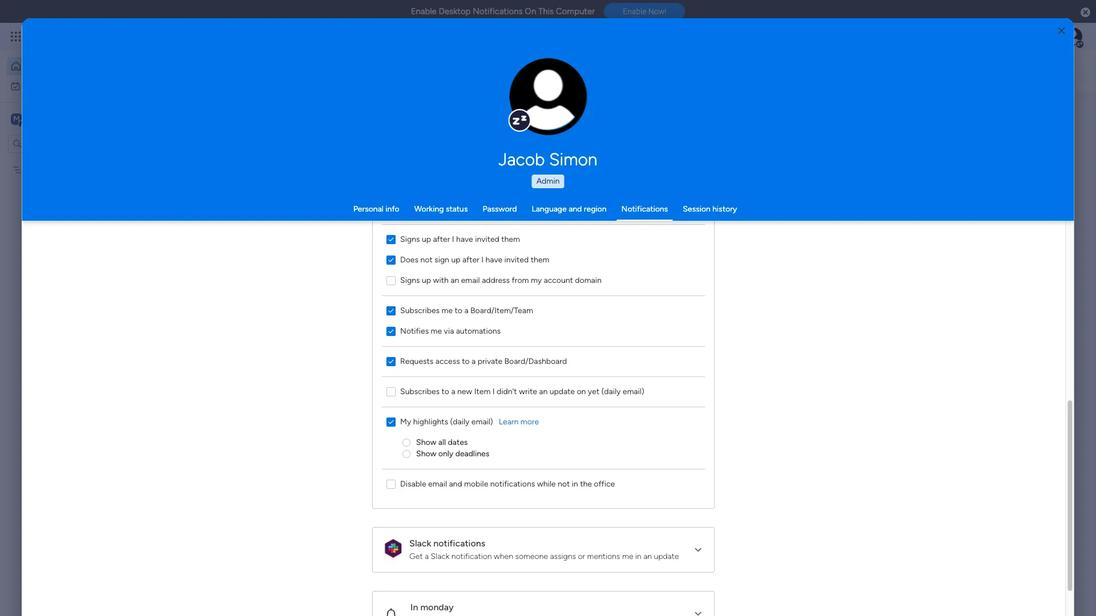 Task type: locate. For each thing, give the bounding box(es) containing it.
email)
[[623, 387, 645, 397], [472, 417, 493, 427]]

and
[[569, 204, 582, 214], [391, 391, 407, 401], [449, 479, 462, 489]]

1 vertical spatial slack
[[431, 552, 450, 561]]

a
[[465, 306, 469, 315], [472, 357, 476, 366], [451, 387, 456, 397], [425, 552, 429, 561]]

2 show from the top
[[416, 449, 437, 459]]

up left with
[[422, 275, 431, 285]]

your
[[322, 391, 341, 401]]

1 horizontal spatial work
[[239, 251, 257, 260]]

1 vertical spatial signs
[[401, 275, 420, 285]]

0 horizontal spatial notifications
[[473, 6, 523, 17]]

them up my
[[531, 255, 550, 265]]

a inside the slack notifications get a slack notification when someone assigns or mentions me in an update
[[425, 552, 429, 561]]

subscribes down the "requests"
[[401, 387, 440, 397]]

0 vertical spatial and
[[569, 204, 582, 214]]

1 vertical spatial work
[[239, 251, 257, 260]]

show down show all dates
[[416, 449, 437, 459]]

subscribes for subscribes me to a board/item/team
[[401, 306, 440, 315]]

2 vertical spatial up
[[422, 275, 431, 285]]

1 vertical spatial i
[[482, 255, 484, 265]]

an right with
[[451, 275, 459, 285]]

1 vertical spatial me
[[431, 326, 442, 336]]

1 horizontal spatial email)
[[623, 387, 645, 397]]

0 vertical spatial to
[[455, 306, 463, 315]]

slack up get
[[410, 538, 432, 549]]

1 horizontal spatial enable
[[623, 7, 647, 16]]

0 vertical spatial notifications
[[491, 479, 535, 489]]

slack right get
[[431, 552, 450, 561]]

to right access
[[462, 357, 470, 366]]

up
[[422, 234, 431, 244], [451, 255, 461, 265], [422, 275, 431, 285]]

have up does not sign up after i have invited them
[[456, 234, 473, 244]]

me left via
[[431, 326, 442, 336]]

and left region
[[569, 204, 582, 214]]

1 horizontal spatial i
[[482, 255, 484, 265]]

0 vertical spatial have
[[456, 234, 473, 244]]

my for my work
[[25, 81, 36, 90]]

0 vertical spatial update
[[550, 387, 575, 397]]

1 horizontal spatial in
[[636, 552, 642, 561]]

to left new
[[442, 387, 450, 397]]

1 horizontal spatial not
[[558, 479, 570, 489]]

0 vertical spatial an
[[451, 275, 459, 285]]

1 horizontal spatial update
[[654, 552, 679, 561]]

0 horizontal spatial email)
[[472, 417, 493, 427]]

2 vertical spatial and
[[449, 479, 462, 489]]

enable inside button
[[623, 7, 647, 16]]

1 vertical spatial show
[[416, 449, 437, 459]]

0 horizontal spatial after
[[433, 234, 450, 244]]

option
[[0, 159, 146, 162]]

not right while
[[558, 479, 570, 489]]

my board
[[27, 165, 61, 174]]

main right workspace image
[[26, 113, 46, 124]]

to up 'notifies me via automations'
[[455, 306, 463, 315]]

board/item/team
[[471, 306, 533, 315]]

have
[[456, 234, 473, 244], [486, 255, 503, 265]]

notifications up notification
[[434, 538, 486, 549]]

now!
[[648, 7, 666, 16]]

and left mobile
[[449, 479, 462, 489]]

workspace right >
[[334, 251, 372, 260]]

0 vertical spatial invited
[[475, 234, 500, 244]]

2 vertical spatial me
[[622, 552, 634, 561]]

have up address
[[486, 255, 503, 265]]

disable email and mobile notifications while not in the office
[[401, 479, 615, 489]]

2 vertical spatial to
[[442, 387, 450, 397]]

assigns
[[550, 552, 576, 561]]

1 vertical spatial notifications
[[621, 204, 668, 214]]

a for access
[[472, 357, 476, 366]]

in inside the slack notifications get a slack notification when someone assigns or mentions me in an update
[[636, 552, 642, 561]]

them down password
[[502, 234, 520, 244]]

invited up from
[[505, 255, 529, 265]]

learn more link
[[499, 416, 539, 428]]

0 horizontal spatial in
[[572, 479, 578, 489]]

0 horizontal spatial an
[[451, 275, 459, 285]]

signs down does at the top of the page
[[401, 275, 420, 285]]

home
[[26, 61, 48, 71]]

1 horizontal spatial them
[[531, 255, 550, 265]]

1 vertical spatial update
[[654, 552, 679, 561]]

2 horizontal spatial an
[[644, 552, 652, 561]]

workspace up search in workspace field
[[48, 113, 94, 124]]

notifications inside region
[[491, 479, 535, 489]]

2 vertical spatial an
[[644, 552, 652, 561]]

0 vertical spatial email)
[[623, 387, 645, 397]]

a left the private
[[472, 357, 476, 366]]

signs up after i have invited them
[[401, 234, 520, 244]]

2 horizontal spatial i
[[493, 387, 495, 397]]

write
[[519, 387, 537, 397]]

me
[[442, 306, 453, 315], [431, 326, 442, 336], [622, 552, 634, 561]]

my highlights (daily email)
[[401, 417, 493, 427]]

email
[[461, 275, 480, 285], [428, 479, 447, 489]]

0 vertical spatial work
[[38, 81, 55, 90]]

office
[[594, 479, 615, 489]]

enable now! button
[[604, 3, 685, 20]]

email down does not sign up after i have invited them
[[461, 275, 480, 285]]

my
[[531, 275, 542, 285]]

more
[[521, 417, 539, 427]]

show
[[416, 438, 437, 447], [416, 449, 437, 459]]

jacob simon
[[499, 150, 597, 170]]

1 vertical spatial subscribes
[[401, 387, 440, 397]]

0 horizontal spatial them
[[502, 234, 520, 244]]

in left the
[[572, 479, 578, 489]]

0 horizontal spatial notifications
[[434, 538, 486, 549]]

a up automations
[[465, 306, 469, 315]]

1 vertical spatial an
[[539, 387, 548, 397]]

0 vertical spatial me
[[442, 306, 453, 315]]

with
[[433, 275, 449, 285]]

notifications link
[[621, 204, 668, 214]]

email) right yet
[[623, 387, 645, 397]]

new
[[458, 387, 473, 397]]

2 vertical spatial i
[[493, 387, 495, 397]]

0 vertical spatial workspace
[[48, 113, 94, 124]]

in monday button
[[373, 592, 715, 617]]

1 vertical spatial notifications
[[434, 538, 486, 549]]

after
[[433, 234, 450, 244], [463, 255, 480, 265]]

info
[[386, 204, 399, 214]]

not
[[421, 255, 433, 265], [558, 479, 570, 489]]

status
[[446, 204, 468, 214]]

personal info
[[353, 204, 399, 214]]

i right "item"
[[493, 387, 495, 397]]

me for subscribes
[[442, 306, 453, 315]]

notifications left on
[[473, 6, 523, 17]]

work down home
[[38, 81, 55, 90]]

does
[[401, 255, 419, 265]]

enable left now!
[[623, 7, 647, 16]]

session history link
[[683, 204, 737, 214]]

(daily up dates
[[450, 417, 470, 427]]

profile
[[552, 103, 573, 112]]

in right mentions
[[636, 552, 642, 561]]

1 horizontal spatial (daily
[[602, 387, 621, 397]]

email) left learn
[[472, 417, 493, 427]]

a right get
[[425, 552, 429, 561]]

1 horizontal spatial invited
[[505, 255, 529, 265]]

personal
[[353, 204, 384, 214]]

notifications
[[473, 6, 523, 17], [621, 204, 668, 214]]

subscribes up notifies
[[401, 306, 440, 315]]

working status
[[414, 204, 468, 214]]

show left all
[[416, 438, 437, 447]]

0 horizontal spatial and
[[391, 391, 407, 401]]

in
[[572, 479, 578, 489], [636, 552, 642, 561]]

0 horizontal spatial enable
[[411, 6, 437, 17]]

notifications
[[491, 479, 535, 489], [434, 538, 486, 549]]

1 vertical spatial up
[[451, 255, 461, 265]]

0 horizontal spatial workspace
[[48, 113, 94, 124]]

Search in workspace field
[[24, 137, 95, 150]]

my left highlights
[[401, 417, 411, 427]]

1 show from the top
[[416, 438, 437, 447]]

signs for signs up after i have invited them
[[401, 234, 420, 244]]

1 vertical spatial invited
[[505, 255, 529, 265]]

1 vertical spatial to
[[462, 357, 470, 366]]

up right sign
[[451, 255, 461, 265]]

update
[[550, 387, 575, 397], [654, 552, 679, 561]]

0 vertical spatial email
[[461, 275, 480, 285]]

update inside region
[[550, 387, 575, 397]]

0 vertical spatial (daily
[[602, 387, 621, 397]]

1 horizontal spatial workspace
[[334, 251, 372, 260]]

on
[[577, 387, 586, 397]]

email right disable
[[428, 479, 447, 489]]

and left start
[[391, 391, 407, 401]]

0 vertical spatial i
[[452, 234, 454, 244]]

session
[[683, 204, 711, 214]]

region
[[373, 63, 715, 508]]

only
[[439, 449, 454, 459]]

personal info link
[[353, 204, 399, 214]]

2 vertical spatial my
[[401, 417, 411, 427]]

select product image
[[10, 31, 22, 42]]

0 horizontal spatial email
[[428, 479, 447, 489]]

notifications left while
[[491, 479, 535, 489]]

monday
[[421, 602, 454, 613]]

1 vertical spatial workspace
[[334, 251, 372, 260]]

notifications inside the slack notifications get a slack notification when someone assigns or mentions me in an update
[[434, 538, 486, 549]]

0 horizontal spatial have
[[456, 234, 473, 244]]

1 vertical spatial have
[[486, 255, 503, 265]]

0 vertical spatial main
[[26, 113, 46, 124]]

i up does not sign up after i have invited them
[[452, 234, 454, 244]]

me up via
[[442, 306, 453, 315]]

an right mentions
[[644, 552, 652, 561]]

1 vertical spatial in
[[636, 552, 642, 561]]

board
[[40, 165, 61, 174]]

notifications right region
[[621, 204, 668, 214]]

0 horizontal spatial main
[[26, 113, 46, 124]]

main workspace
[[26, 113, 94, 124]]

requests
[[401, 357, 434, 366]]

to
[[455, 306, 463, 315], [462, 357, 470, 366], [442, 387, 450, 397]]

0 vertical spatial notifications
[[473, 6, 523, 17]]

work left management
[[239, 251, 257, 260]]

show for show all dates
[[416, 438, 437, 447]]

1 vertical spatial my
[[27, 165, 38, 174]]

subscribes to a new item i didn't write an update on yet (daily email)
[[401, 387, 645, 397]]

0 vertical spatial signs
[[401, 234, 420, 244]]

after up sign
[[433, 234, 450, 244]]

0 horizontal spatial not
[[421, 255, 433, 265]]

signs up does at the top of the page
[[401, 234, 420, 244]]

my for my highlights (daily email)
[[401, 417, 411, 427]]

after down signs up after i have invited them at top
[[463, 255, 480, 265]]

signs
[[401, 234, 420, 244], [401, 275, 420, 285]]

0 horizontal spatial (daily
[[450, 417, 470, 427]]

m
[[13, 114, 20, 124]]

0 vertical spatial my
[[25, 81, 36, 90]]

my down home
[[25, 81, 36, 90]]

0 horizontal spatial update
[[550, 387, 575, 397]]

0 vertical spatial show
[[416, 438, 437, 447]]

me right mentions
[[622, 552, 634, 561]]

my inside button
[[25, 81, 36, 90]]

0 vertical spatial up
[[422, 234, 431, 244]]

enable left desktop
[[411, 6, 437, 17]]

slack
[[410, 538, 432, 549], [431, 552, 450, 561]]

me inside the slack notifications get a slack notification when someone assigns or mentions me in an update
[[622, 552, 634, 561]]

1 vertical spatial them
[[531, 255, 550, 265]]

i up address
[[482, 255, 484, 265]]

2 horizontal spatial and
[[569, 204, 582, 214]]

subscribes for subscribes to a new item i didn't write an update on yet (daily email)
[[401, 387, 440, 397]]

not left sign
[[421, 255, 433, 265]]

invited up does not sign up after i have invited them
[[475, 234, 500, 244]]

my left board
[[27, 165, 38, 174]]

0 vertical spatial subscribes
[[401, 306, 440, 315]]

my inside list box
[[27, 165, 38, 174]]

them
[[502, 234, 520, 244], [531, 255, 550, 265]]

2 subscribes from the top
[[401, 387, 440, 397]]

1 horizontal spatial notifications
[[491, 479, 535, 489]]

an right write
[[539, 387, 548, 397]]

0 vertical spatial in
[[572, 479, 578, 489]]

up for after
[[422, 234, 431, 244]]

workspace image
[[11, 113, 22, 125]]

from
[[512, 275, 529, 285]]

i
[[452, 234, 454, 244], [482, 255, 484, 265], [493, 387, 495, 397]]

1 subscribes from the top
[[401, 306, 440, 315]]

when
[[494, 552, 513, 561]]

0 horizontal spatial work
[[38, 81, 55, 90]]

(daily right yet
[[602, 387, 621, 397]]

up down working
[[422, 234, 431, 244]]

a left new
[[451, 387, 456, 397]]

1 horizontal spatial email
[[461, 275, 480, 285]]

main right >
[[315, 251, 332, 260]]

enable for enable now!
[[623, 7, 647, 16]]

while
[[537, 479, 556, 489]]

invited
[[475, 234, 500, 244], [505, 255, 529, 265]]

region containing signs up after i have invited them
[[373, 63, 715, 508]]

1 signs from the top
[[401, 234, 420, 244]]

an
[[451, 275, 459, 285], [539, 387, 548, 397], [644, 552, 652, 561]]

session history
[[683, 204, 737, 214]]

1 vertical spatial and
[[391, 391, 407, 401]]

language and region link
[[532, 204, 607, 214]]

2 signs from the top
[[401, 275, 420, 285]]

1 vertical spatial after
[[463, 255, 480, 265]]

1 vertical spatial not
[[558, 479, 570, 489]]

subscribes
[[401, 306, 440, 315], [401, 387, 440, 397]]

didn't
[[497, 387, 517, 397]]

language and region
[[532, 204, 607, 214]]

mobile
[[464, 479, 489, 489]]

1 vertical spatial main
[[315, 251, 332, 260]]

0 vertical spatial slack
[[410, 538, 432, 549]]

1 vertical spatial email
[[428, 479, 447, 489]]



Task type: describe. For each thing, give the bounding box(es) containing it.
admin
[[537, 176, 560, 186]]

1 horizontal spatial after
[[463, 255, 480, 265]]

domain
[[575, 275, 602, 285]]

jacob simon image
[[1064, 27, 1082, 46]]

private
[[478, 357, 503, 366]]

1 horizontal spatial and
[[449, 479, 462, 489]]

learn more
[[499, 417, 539, 427]]

me for notifies
[[431, 326, 442, 336]]

signs for signs up with an email address from my account domain
[[401, 275, 420, 285]]

work management > main workspace link
[[220, 139, 380, 267]]

account
[[544, 275, 573, 285]]

1 horizontal spatial notifications
[[621, 204, 668, 214]]

address
[[482, 275, 510, 285]]

does not sign up after i have invited them
[[401, 255, 550, 265]]

0 horizontal spatial i
[[452, 234, 454, 244]]

requests access to a private board/dashboard
[[401, 357, 567, 366]]

my work
[[25, 81, 55, 90]]

work inside my work button
[[38, 81, 55, 90]]

main inside workspace selection element
[[26, 113, 46, 124]]

or
[[578, 552, 585, 561]]

show only deadlines
[[416, 449, 490, 459]]

a for me
[[465, 306, 469, 315]]

enable now!
[[623, 7, 666, 16]]

sign
[[435, 255, 450, 265]]

access
[[436, 357, 460, 366]]

slack notifications get a slack notification when someone assigns or mentions me in an update
[[410, 538, 679, 561]]

my work button
[[7, 77, 123, 95]]

notifies
[[401, 326, 429, 336]]

computer
[[556, 6, 595, 17]]

mentions
[[587, 552, 620, 561]]

deadlines
[[456, 449, 490, 459]]

dates
[[448, 438, 468, 447]]

0 vertical spatial them
[[502, 234, 520, 244]]

change
[[524, 103, 550, 112]]

change profile picture button
[[510, 58, 587, 136]]

home button
[[7, 57, 123, 75]]

1 vertical spatial (daily
[[450, 417, 470, 427]]

a for notifications
[[425, 552, 429, 561]]

working status link
[[414, 204, 468, 214]]

signs up with an email address from my account domain
[[401, 275, 602, 285]]

notifies me via automations
[[401, 326, 501, 336]]

all
[[439, 438, 446, 447]]

management
[[259, 251, 306, 260]]

notification
[[452, 552, 492, 561]]

disable
[[401, 479, 426, 489]]

via
[[444, 326, 454, 336]]

>
[[308, 251, 313, 260]]

history
[[713, 204, 737, 214]]

get
[[410, 552, 423, 561]]

jacob
[[499, 150, 545, 170]]

collaborating
[[430, 391, 484, 401]]

invite your teammates and start collaborating
[[297, 391, 484, 401]]

subscribes me to a board/item/team
[[401, 306, 533, 315]]

dapulse close image
[[1081, 7, 1090, 18]]

learn
[[499, 417, 519, 427]]

an inside the slack notifications get a slack notification when someone assigns or mentions me in an update
[[644, 552, 652, 561]]

change profile picture
[[524, 103, 573, 121]]

1 horizontal spatial main
[[315, 251, 332, 260]]

the
[[580, 479, 592, 489]]

enable desktop notifications on this computer
[[411, 6, 595, 17]]

on
[[525, 6, 536, 17]]

language
[[532, 204, 567, 214]]

i for new
[[493, 387, 495, 397]]

in monday
[[411, 602, 454, 613]]

teammates
[[343, 391, 389, 401]]

invite
[[297, 391, 320, 401]]

update inside the slack notifications get a slack notification when someone assigns or mentions me in an update
[[654, 552, 679, 561]]

to for me
[[455, 306, 463, 315]]

work management > main workspace
[[239, 251, 372, 260]]

show for show only deadlines
[[416, 449, 437, 459]]

highlights
[[413, 417, 448, 427]]

simon
[[549, 150, 597, 170]]

up for with
[[422, 275, 431, 285]]

work inside work management > main workspace link
[[239, 251, 257, 260]]

this
[[538, 6, 554, 17]]

to for access
[[462, 357, 470, 366]]

enable for enable desktop notifications on this computer
[[411, 6, 437, 17]]

workspace selection element
[[11, 112, 95, 127]]

in
[[411, 602, 418, 613]]

start
[[409, 391, 428, 401]]

desktop
[[439, 6, 471, 17]]

password link
[[483, 204, 517, 214]]

jacob simon button
[[391, 150, 705, 170]]

0 horizontal spatial invited
[[475, 234, 500, 244]]

close image
[[1058, 27, 1065, 35]]

password
[[483, 204, 517, 214]]

1 vertical spatial email)
[[472, 417, 493, 427]]

show all dates
[[416, 438, 468, 447]]

yet
[[588, 387, 600, 397]]

region
[[584, 204, 607, 214]]

picture
[[537, 113, 560, 121]]

0 vertical spatial not
[[421, 255, 433, 265]]

automations
[[456, 326, 501, 336]]

my board list box
[[0, 158, 146, 333]]

my for my board
[[27, 165, 38, 174]]

1 horizontal spatial have
[[486, 255, 503, 265]]

0 vertical spatial after
[[433, 234, 450, 244]]

i for up
[[482, 255, 484, 265]]

item
[[474, 387, 491, 397]]

1 horizontal spatial an
[[539, 387, 548, 397]]



Task type: vqa. For each thing, say whether or not it's contained in the screenshot.
the 50 button
no



